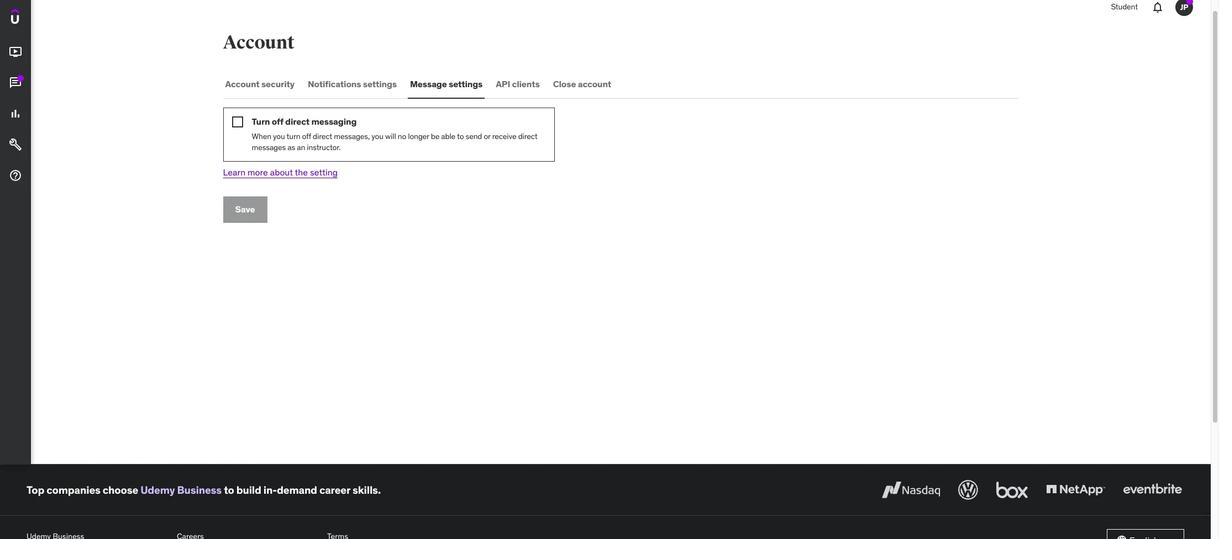 Task type: locate. For each thing, give the bounding box(es) containing it.
direct right receive
[[518, 132, 537, 142]]

1 you from the left
[[273, 132, 285, 142]]

to right able
[[457, 132, 464, 142]]

1 vertical spatial account
[[225, 79, 259, 90]]

account
[[578, 79, 611, 90]]

1 horizontal spatial to
[[457, 132, 464, 142]]

medium image
[[9, 45, 22, 59], [9, 76, 22, 90], [9, 138, 22, 152], [9, 169, 22, 182]]

1 horizontal spatial settings
[[449, 79, 483, 90]]

or
[[484, 132, 490, 142]]

instructor.
[[307, 142, 341, 152]]

0 vertical spatial to
[[457, 132, 464, 142]]

learn more about the setting link
[[223, 167, 338, 178]]

turn
[[287, 132, 300, 142]]

udemy
[[140, 484, 175, 497]]

jp
[[1180, 2, 1188, 12]]

off up an
[[302, 132, 311, 142]]

notifications settings
[[308, 79, 397, 90]]

messages,
[[334, 132, 370, 142]]

direct up the instructor.
[[313, 132, 332, 142]]

account inside button
[[225, 79, 259, 90]]

0 horizontal spatial to
[[224, 484, 234, 497]]

1 settings from the left
[[363, 79, 397, 90]]

you left will
[[371, 132, 383, 142]]

settings inside notifications settings button
[[363, 79, 397, 90]]

you left turn
[[273, 132, 285, 142]]

1 vertical spatial off
[[302, 132, 311, 142]]

account left "security" at the left top
[[225, 79, 259, 90]]

direct
[[285, 116, 309, 127], [313, 132, 332, 142], [518, 132, 537, 142]]

0 horizontal spatial off
[[272, 116, 283, 127]]

able
[[441, 132, 455, 142]]

more
[[248, 167, 268, 178]]

eventbrite image
[[1121, 479, 1184, 503]]

top
[[27, 484, 44, 497]]

you
[[273, 132, 285, 142], [371, 132, 383, 142]]

0 horizontal spatial direct
[[285, 116, 309, 127]]

account for account
[[223, 31, 294, 54]]

to left build
[[224, 484, 234, 497]]

0 vertical spatial account
[[223, 31, 294, 54]]

0 horizontal spatial settings
[[363, 79, 397, 90]]

save button
[[223, 197, 267, 223]]

2 medium image from the top
[[9, 76, 22, 90]]

1 vertical spatial to
[[224, 484, 234, 497]]

choose
[[103, 484, 138, 497]]

account security
[[225, 79, 295, 90]]

settings right 'message' on the top of the page
[[449, 79, 483, 90]]

1 medium image from the top
[[9, 45, 22, 59]]

to
[[457, 132, 464, 142], [224, 484, 234, 497]]

off right turn
[[272, 116, 283, 127]]

message settings
[[410, 79, 483, 90]]

2 settings from the left
[[449, 79, 483, 90]]

messaging
[[311, 116, 357, 127]]

notifications settings button
[[306, 71, 399, 98]]

account security button
[[223, 71, 297, 98]]

0 horizontal spatial you
[[273, 132, 285, 142]]

small image
[[232, 117, 243, 128]]

nasdaq image
[[879, 479, 943, 503]]

1 horizontal spatial you
[[371, 132, 383, 142]]

account
[[223, 31, 294, 54], [225, 79, 259, 90]]

message
[[410, 79, 447, 90]]

direct up turn
[[285, 116, 309, 127]]

off
[[272, 116, 283, 127], [302, 132, 311, 142]]

3 medium image from the top
[[9, 138, 22, 152]]

in-
[[264, 484, 277, 497]]

message settings button
[[408, 71, 485, 98]]

settings inside message settings button
[[449, 79, 483, 90]]

top companies choose udemy business to build in-demand career skills.
[[27, 484, 381, 497]]

as
[[288, 142, 295, 152]]

student
[[1111, 2, 1138, 12]]

learn
[[223, 167, 245, 178]]

settings right notifications
[[363, 79, 397, 90]]

settings
[[363, 79, 397, 90], [449, 79, 483, 90]]

2 horizontal spatial direct
[[518, 132, 537, 142]]

an
[[297, 142, 305, 152]]

account up account security
[[223, 31, 294, 54]]



Task type: vqa. For each thing, say whether or not it's contained in the screenshot.
xsmall image inside the Marketing Analytics & Automation link
no



Task type: describe. For each thing, give the bounding box(es) containing it.
turn
[[252, 116, 270, 127]]

medium image
[[9, 107, 22, 121]]

api
[[496, 79, 510, 90]]

2 you from the left
[[371, 132, 383, 142]]

api clients button
[[494, 71, 542, 98]]

clients
[[512, 79, 540, 90]]

no
[[398, 132, 406, 142]]

1 horizontal spatial off
[[302, 132, 311, 142]]

demand
[[277, 484, 317, 497]]

messages
[[252, 142, 286, 152]]

settings for message settings
[[449, 79, 483, 90]]

the
[[295, 167, 308, 178]]

learn more about the setting
[[223, 167, 338, 178]]

notifications image
[[1151, 1, 1164, 14]]

settings for notifications settings
[[363, 79, 397, 90]]

about
[[270, 167, 293, 178]]

small image
[[1116, 535, 1127, 540]]

will
[[385, 132, 396, 142]]

student link
[[1104, 0, 1144, 20]]

volkswagen image
[[956, 479, 980, 503]]

send
[[466, 132, 482, 142]]

save
[[235, 204, 255, 215]]

setting
[[310, 167, 338, 178]]

you have alerts image
[[1186, 0, 1193, 5]]

udemy image
[[11, 9, 61, 28]]

longer
[[408, 132, 429, 142]]

0 vertical spatial off
[[272, 116, 283, 127]]

companies
[[47, 484, 100, 497]]

account for account security
[[225, 79, 259, 90]]

close account
[[553, 79, 611, 90]]

security
[[261, 79, 295, 90]]

build
[[236, 484, 261, 497]]

close account button
[[551, 71, 613, 98]]

be
[[431, 132, 439, 142]]

api clients
[[496, 79, 540, 90]]

skills.
[[352, 484, 381, 497]]

career
[[319, 484, 350, 497]]

box image
[[994, 479, 1031, 503]]

to inside turn off direct messaging when you turn off direct messages, you will no longer be able to send or receive direct messages as an instructor.
[[457, 132, 464, 142]]

when
[[252, 132, 271, 142]]

notifications
[[308, 79, 361, 90]]

udemy business link
[[140, 484, 222, 497]]

receive
[[492, 132, 516, 142]]

4 medium image from the top
[[9, 169, 22, 182]]

jp link
[[1171, 0, 1197, 20]]

close
[[553, 79, 576, 90]]

turn off direct messaging when you turn off direct messages, you will no longer be able to send or receive direct messages as an instructor.
[[252, 116, 537, 152]]

1 horizontal spatial direct
[[313, 132, 332, 142]]

netapp image
[[1044, 479, 1107, 503]]

business
[[177, 484, 222, 497]]



